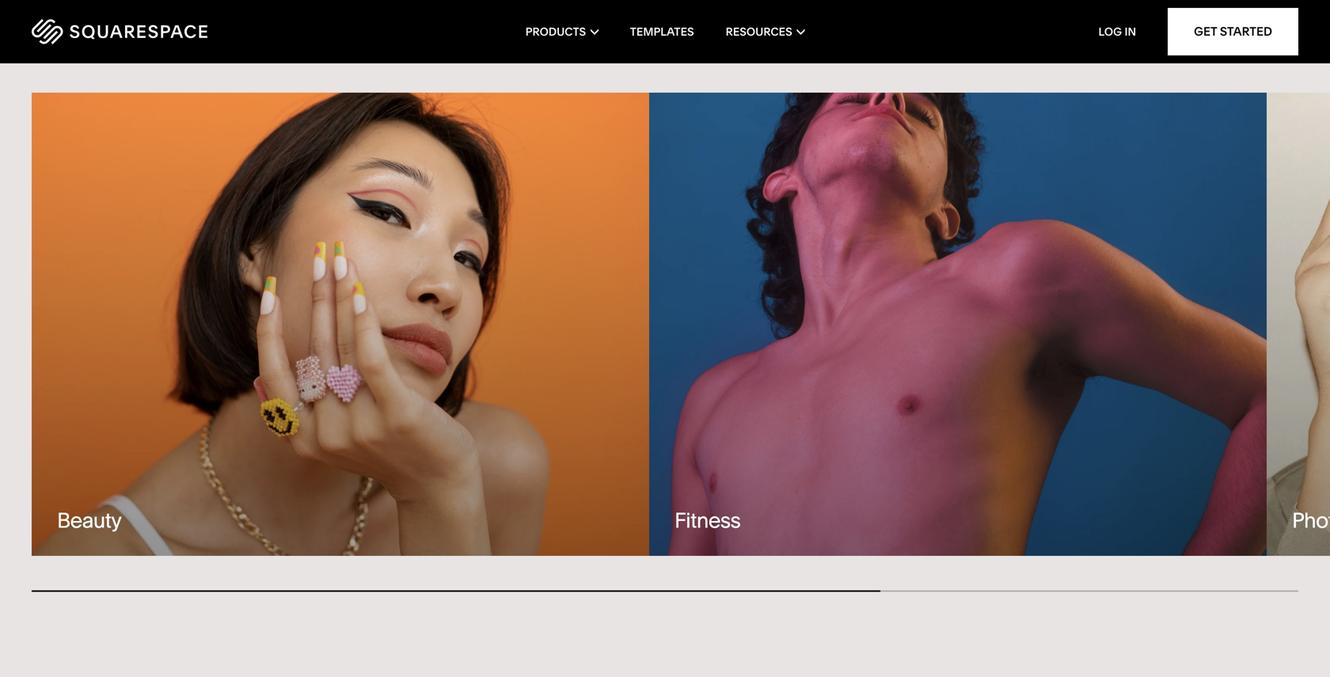 Task type: locate. For each thing, give the bounding box(es) containing it.
products button
[[526, 0, 598, 63]]

get started
[[1194, 24, 1273, 39]]

fitness
[[675, 508, 741, 533]]

get
[[1194, 24, 1217, 39]]

squarespace logo link
[[32, 19, 285, 44]]

beauty link
[[32, 93, 649, 556]]

templates link
[[630, 0, 694, 63]]

log             in
[[1099, 25, 1136, 38]]

started
[[1220, 24, 1273, 39]]

a woman with dark hair and unique jewelry in front of an orange background. image
[[32, 93, 649, 556]]

products
[[526, 25, 586, 38]]

resources button
[[726, 0, 805, 63]]

squarespace logo image
[[32, 19, 207, 44]]

in
[[1125, 25, 1136, 38]]

phot link
[[1267, 93, 1330, 556]]

get started link
[[1168, 8, 1299, 55]]

a
[[32, 0, 52, 33]]

website
[[58, 0, 166, 33]]

resources
[[726, 25, 792, 38]]

→
[[1283, 43, 1297, 65]]

←
[[1256, 43, 1270, 65]]

← button
[[1254, 43, 1272, 65]]

a woman with brown hair using an old camera in front of a grey wall, wearing an olive shirt. image
[[1267, 93, 1330, 556]]

mind
[[62, 26, 134, 65]]



Task type: describe. For each thing, give the bounding box(es) containing it.
a website platform with you in mind
[[32, 0, 407, 65]]

fitness link
[[649, 93, 1267, 556]]

templates
[[630, 25, 694, 38]]

platform
[[173, 0, 288, 33]]

→ button
[[1281, 43, 1299, 65]]

in
[[32, 26, 56, 65]]

a shirtless person doing yoga with closed eyes, bathed in pinkish light against a blue background. image
[[649, 93, 1267, 556]]

log
[[1099, 25, 1122, 38]]

beauty
[[57, 508, 121, 533]]

you
[[357, 0, 407, 33]]

with
[[294, 0, 351, 33]]

phot
[[1292, 508, 1330, 533]]

log             in link
[[1099, 25, 1136, 38]]



Task type: vqa. For each thing, say whether or not it's contained in the screenshot.
INTERIOR DESIGN
no



